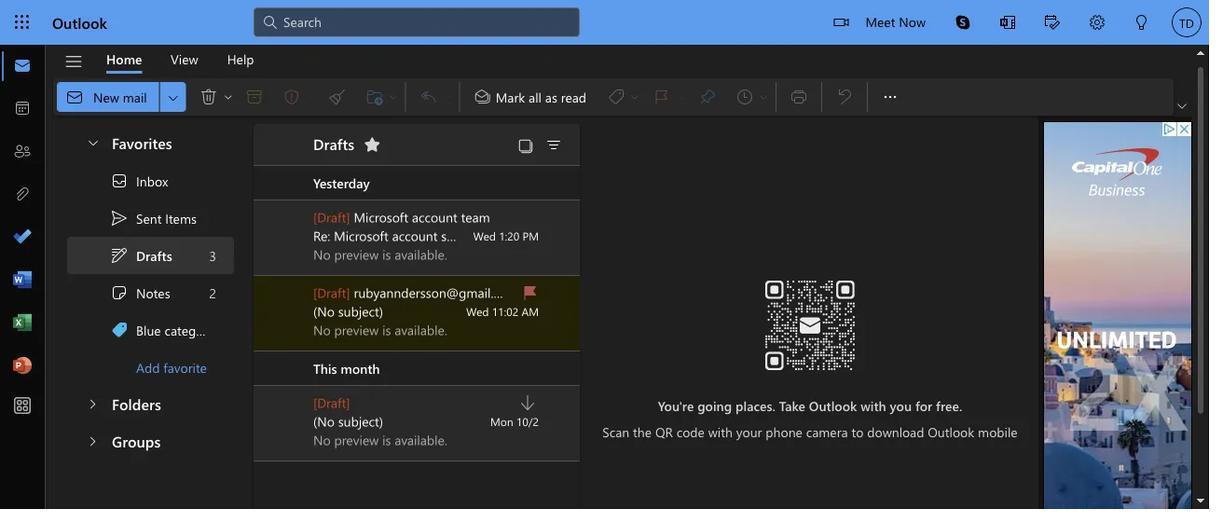 Task type: vqa. For each thing, say whether or not it's contained in the screenshot.
Wed 11:02 AM
yes



Task type: describe. For each thing, give the bounding box(es) containing it.
left-rail-appbar navigation
[[4, 45, 41, 388]]

re:
[[313, 227, 330, 244]]

mon 10/2
[[490, 414, 539, 429]]

this
[[313, 360, 337, 377]]


[[110, 246, 129, 265]]

category
[[165, 321, 215, 339]]

home
[[106, 50, 142, 68]]

 
[[199, 88, 234, 106]]

the
[[633, 423, 652, 440]]

 tree item
[[67, 274, 234, 311]]

 search field
[[254, 0, 580, 42]]

meet
[[866, 13, 895, 30]]

 button
[[941, 0, 985, 45]]

3 available. from the top
[[395, 431, 447, 448]]

tab list containing home
[[92, 45, 268, 74]]

add favorite tree item
[[67, 349, 234, 386]]

mon
[[490, 414, 513, 429]]

 inside  
[[223, 91, 234, 103]]

preview for account
[[334, 246, 379, 263]]

subject) for 
[[338, 413, 383, 430]]

add favorite
[[136, 359, 207, 376]]


[[110, 172, 129, 190]]

wed for microsoft account team
[[473, 228, 496, 243]]

favorites
[[112, 132, 172, 152]]

places.
[[736, 396, 776, 414]]

 tree item
[[67, 237, 234, 274]]


[[363, 135, 382, 154]]

groups
[[112, 430, 161, 451]]

 for favorites
[[86, 135, 101, 150]]

items
[[165, 210, 197, 227]]

favorites tree
[[67, 117, 234, 386]]

wed for 
[[466, 304, 489, 319]]

mail
[[123, 88, 147, 105]]


[[261, 13, 280, 32]]


[[518, 393, 537, 412]]

[draft] for microsoft account team
[[313, 208, 350, 226]]

3 no from the top
[[313, 431, 331, 448]]

tags group
[[464, 78, 772, 116]]

view button
[[157, 45, 212, 74]]

account for security
[[392, 227, 438, 244]]

code
[[677, 423, 705, 440]]

wed 1:20 pm
[[473, 228, 539, 243]]

3 preview from the top
[[334, 431, 379, 448]]

am
[[522, 304, 539, 319]]

favorites tree item
[[67, 125, 234, 162]]

 new mail
[[65, 88, 147, 106]]

as
[[545, 88, 557, 105]]

to do image
[[13, 228, 32, 247]]

 button
[[1075, 0, 1120, 47]]

drafts inside  drafts
[[136, 247, 172, 264]]

for
[[915, 396, 933, 414]]

Select a message checkbox
[[276, 213, 313, 242]]

 for folders
[[85, 397, 100, 412]]

 tree item
[[67, 162, 234, 200]]

word image
[[13, 271, 32, 290]]

2
[[209, 284, 216, 301]]

 button
[[539, 131, 569, 158]]

re: microsoft account security info verification
[[313, 227, 578, 244]]

verification
[[515, 227, 578, 244]]

new
[[93, 88, 119, 105]]

3 [draft] from the top
[[313, 394, 350, 411]]


[[1135, 15, 1150, 30]]

(no subject) for 
[[313, 413, 383, 430]]


[[1177, 102, 1187, 111]]

mobile
[[978, 423, 1018, 440]]


[[517, 138, 534, 154]]

your
[[736, 423, 762, 440]]

0 horizontal spatial with
[[708, 423, 733, 440]]


[[110, 209, 129, 227]]

[draft] for 
[[313, 284, 350, 301]]


[[834, 15, 849, 30]]

 button
[[1120, 0, 1164, 47]]

 button
[[55, 46, 92, 77]]

drafts heading
[[289, 124, 387, 165]]

team
[[461, 208, 490, 226]]

 for groups
[[85, 434, 100, 449]]


[[64, 52, 83, 71]]

outlook banner
[[0, 0, 1209, 47]]

you're going places. take outlook with you for free. scan the qr code with your phone camera to download outlook mobile
[[603, 396, 1018, 440]]

3 no preview is available. from the top
[[313, 431, 447, 448]]

 button
[[1174, 97, 1191, 116]]

this month heading
[[254, 351, 580, 386]]

td image
[[1172, 7, 1202, 37]]

favorite
[[163, 359, 207, 376]]

outlook inside banner
[[52, 12, 107, 32]]

calendar image
[[13, 100, 32, 118]]

is for 
[[382, 321, 391, 338]]

security
[[441, 227, 485, 244]]

month
[[341, 360, 380, 377]]

message list section
[[254, 119, 580, 509]]

excel image
[[13, 314, 32, 333]]

3
[[209, 247, 216, 264]]

inbox
[[136, 172, 168, 189]]

3 is from the top
[[382, 431, 391, 448]]

 blue category
[[110, 321, 215, 339]]

1 horizontal spatial outlook
[[809, 396, 857, 414]]

(no subject) for 
[[313, 303, 383, 320]]

 notes
[[110, 283, 170, 302]]


[[1090, 15, 1105, 30]]

microsoft for [draft]
[[354, 208, 408, 226]]

 button
[[1030, 0, 1075, 47]]

 tree item
[[67, 311, 234, 349]]

groups tree item
[[67, 423, 234, 461]]



Task type: locate. For each thing, give the bounding box(es) containing it.
1 horizontal spatial drafts
[[313, 134, 354, 154]]

application
[[0, 0, 1209, 509]]

0 vertical spatial with
[[861, 396, 886, 414]]

 button left folders
[[75, 386, 110, 420]]

1  button from the left
[[160, 82, 186, 112]]

files image
[[13, 186, 32, 204]]

(no down this
[[313, 413, 335, 430]]

0 vertical spatial microsoft
[[354, 208, 408, 226]]

no for 
[[313, 321, 331, 338]]

 button inside folders tree item
[[75, 386, 110, 420]]

 left folders
[[85, 397, 100, 412]]

2 vertical spatial  button
[[75, 423, 110, 458]]

no preview is available. up month on the left bottom of page
[[313, 321, 447, 338]]


[[521, 283, 540, 302]]

outlook up  button
[[52, 12, 107, 32]]

 button
[[76, 125, 108, 159], [75, 386, 110, 420], [75, 423, 110, 458]]

available. down re: microsoft account security info verification
[[395, 246, 447, 263]]

2 vertical spatial preview
[[334, 431, 379, 448]]

yesterday heading
[[254, 166, 580, 200]]

 button down  new mail
[[76, 125, 108, 159]]

1 vertical spatial no
[[313, 321, 331, 338]]

preview down [draft] microsoft account team
[[334, 246, 379, 263]]

2 vertical spatial available.
[[395, 431, 447, 448]]

subject) for 
[[338, 303, 383, 320]]

preview for 
[[334, 321, 379, 338]]

application containing outlook
[[0, 0, 1209, 509]]


[[199, 88, 218, 106]]

wed
[[473, 228, 496, 243], [466, 304, 489, 319]]

drafts right 
[[136, 247, 172, 264]]

outlook
[[52, 12, 107, 32], [809, 396, 857, 414], [928, 423, 974, 440]]

 button
[[513, 131, 539, 158]]

1 vertical spatial (no subject)
[[313, 413, 383, 430]]

message list no items selected list box
[[254, 166, 580, 509]]

scan
[[603, 423, 630, 440]]

 button
[[985, 0, 1030, 47]]

 button right 
[[221, 82, 236, 112]]

0 vertical spatial account
[[412, 208, 458, 226]]

2 vertical spatial [draft]
[[313, 394, 350, 411]]

you
[[890, 396, 912, 414]]

all
[[529, 88, 542, 105]]

2 available. from the top
[[395, 321, 447, 338]]

no up this
[[313, 321, 331, 338]]

you're
[[658, 396, 694, 414]]

 inside groups tree item
[[85, 434, 100, 449]]

1 select a message checkbox from the top
[[276, 288, 313, 318]]

0 vertical spatial select a message checkbox
[[276, 288, 313, 318]]

0 vertical spatial drafts
[[313, 134, 354, 154]]

available. for account
[[395, 246, 447, 263]]

available. down this month heading
[[395, 431, 447, 448]]

(no up this
[[313, 303, 335, 320]]

rubyanndersson@gmail.com
[[354, 284, 518, 301]]

 button for favorites
[[76, 125, 108, 159]]

yesterday
[[313, 174, 370, 191]]

0 vertical spatial no preview is available.
[[313, 246, 447, 263]]

1 vertical spatial subject)
[[338, 413, 383, 430]]

1 preview from the top
[[334, 246, 379, 263]]

2 vertical spatial outlook
[[928, 423, 974, 440]]

 inside folders tree item
[[85, 397, 100, 412]]

1 vertical spatial outlook
[[809, 396, 857, 414]]

0 horizontal spatial  button
[[160, 82, 186, 112]]

no down this
[[313, 431, 331, 448]]

0 vertical spatial is
[[382, 246, 391, 263]]

wed down team
[[473, 228, 496, 243]]

no preview is available. down [draft] microsoft account team
[[313, 246, 447, 263]]

info
[[489, 227, 511, 244]]


[[1045, 15, 1060, 30]]

 button
[[357, 130, 387, 159]]

1 (no subject) from the top
[[313, 303, 383, 320]]

1 vertical spatial  button
[[75, 386, 110, 420]]

(no for 
[[313, 303, 335, 320]]

is for account
[[382, 246, 391, 263]]

Search field
[[282, 12, 569, 31]]

0 vertical spatial subject)
[[338, 303, 383, 320]]

to
[[852, 423, 864, 440]]

0 horizontal spatial drafts
[[136, 247, 172, 264]]

drafts inside drafts 
[[313, 134, 354, 154]]


[[956, 15, 971, 30]]

is down this month heading
[[382, 431, 391, 448]]

account
[[412, 208, 458, 226], [392, 227, 438, 244]]

2 is from the top
[[382, 321, 391, 338]]

1 vertical spatial (no
[[313, 413, 335, 430]]

[draft] down this
[[313, 394, 350, 411]]

2 (no from the top
[[313, 413, 335, 430]]

is up this month heading
[[382, 321, 391, 338]]

(no subject) down this month
[[313, 413, 383, 430]]

0 vertical spatial (no subject)
[[313, 303, 383, 320]]

help
[[227, 50, 254, 68]]

(no
[[313, 303, 335, 320], [313, 413, 335, 430]]

0 horizontal spatial outlook
[[52, 12, 107, 32]]

now
[[899, 13, 926, 30]]

1 vertical spatial select a message checkbox
[[276, 398, 313, 428]]

outlook up camera
[[809, 396, 857, 414]]

2 no preview is available. from the top
[[313, 321, 447, 338]]

0 vertical spatial available.
[[395, 246, 447, 263]]

 mark all as read
[[473, 88, 586, 106]]

with down going
[[708, 423, 733, 440]]

1 horizontal spatial with
[[861, 396, 886, 414]]

 button left groups
[[75, 423, 110, 458]]

no down "re:"
[[313, 246, 331, 263]]

outlook link
[[52, 0, 107, 45]]

 button
[[190, 82, 221, 112]]

pm
[[523, 228, 539, 243]]

1 vertical spatial available.
[[395, 321, 447, 338]]

0 vertical spatial [draft]
[[313, 208, 350, 226]]

 button inside groups tree item
[[75, 423, 110, 458]]

2 vertical spatial is
[[382, 431, 391, 448]]

people image
[[13, 143, 32, 161]]

1 vertical spatial account
[[392, 227, 438, 244]]

 button
[[160, 82, 186, 112], [221, 82, 236, 112]]

1 vertical spatial with
[[708, 423, 733, 440]]


[[110, 283, 129, 302]]

1 [draft] from the top
[[313, 208, 350, 226]]

 drafts
[[110, 246, 172, 265]]

no for account
[[313, 246, 331, 263]]

help button
[[213, 45, 268, 74]]

0 vertical spatial no
[[313, 246, 331, 263]]

take
[[779, 396, 805, 414]]

no preview is available. for account
[[313, 246, 447, 263]]


[[65, 88, 84, 106]]

2  button from the left
[[221, 82, 236, 112]]

read
[[561, 88, 586, 105]]

10/2
[[516, 414, 539, 429]]

move & delete group
[[57, 78, 402, 116]]


[[1000, 15, 1015, 30]]

powerpoint image
[[13, 357, 32, 376]]

download
[[867, 423, 924, 440]]

1 no preview is available. from the top
[[313, 246, 447, 263]]

qr
[[655, 423, 673, 440]]

view
[[171, 50, 198, 68]]

2 (no subject) from the top
[[313, 413, 383, 430]]

[draft] microsoft account team
[[313, 208, 490, 226]]

preview up month on the left bottom of page
[[334, 321, 379, 338]]

home button
[[92, 45, 156, 74]]

subject) up month on the left bottom of page
[[338, 303, 383, 320]]

1 no from the top
[[313, 246, 331, 263]]

 button for folders
[[75, 386, 110, 420]]

Select a message checkbox
[[276, 288, 313, 318], [276, 398, 313, 428]]

drafts
[[313, 134, 354, 154], [136, 247, 172, 264]]

1 vertical spatial preview
[[334, 321, 379, 338]]

[draft] rubyanndersson@gmail.com 
[[313, 283, 540, 302]]

select a message checkbox down this
[[276, 398, 313, 428]]

mark
[[496, 88, 525, 105]]

 inside dropdown button
[[166, 90, 181, 105]]


[[544, 136, 563, 155]]

select a message checkbox up this
[[276, 288, 313, 318]]

wed 11:02 am
[[466, 304, 539, 319]]

free.
[[936, 396, 962, 414]]

2 vertical spatial no
[[313, 431, 331, 448]]

no preview is available. down month on the left bottom of page
[[313, 431, 447, 448]]

phone
[[766, 423, 803, 440]]

1 vertical spatial is
[[382, 321, 391, 338]]

2 subject) from the top
[[338, 413, 383, 430]]

(no for 
[[313, 413, 335, 430]]

2 horizontal spatial outlook
[[928, 423, 974, 440]]

[draft] inside [draft] rubyanndersson@gmail.com 
[[313, 284, 350, 301]]

this month
[[313, 360, 380, 377]]

wed left 11:02
[[466, 304, 489, 319]]

available. for 
[[395, 321, 447, 338]]

1 vertical spatial microsoft
[[334, 227, 389, 244]]

account up re: microsoft account security info verification
[[412, 208, 458, 226]]

1 vertical spatial wed
[[466, 304, 489, 319]]

2 vertical spatial no preview is available.
[[313, 431, 447, 448]]

 button for groups
[[75, 423, 110, 458]]

folders tree item
[[67, 386, 234, 423]]

mail image
[[13, 57, 32, 76]]

[draft]
[[313, 208, 350, 226], [313, 284, 350, 301], [313, 394, 350, 411]]

going
[[698, 396, 732, 414]]

more apps image
[[13, 397, 32, 416]]

1 (no from the top
[[313, 303, 335, 320]]


[[473, 88, 492, 106]]

microsoft down yesterday heading
[[354, 208, 408, 226]]

 down  new mail
[[86, 135, 101, 150]]

[draft] down "re:"
[[313, 284, 350, 301]]

(no subject) up this month
[[313, 303, 383, 320]]


[[110, 321, 129, 339]]

1 vertical spatial no preview is available.
[[313, 321, 447, 338]]

account down [draft] microsoft account team
[[392, 227, 438, 244]]


[[166, 90, 181, 105], [223, 91, 234, 103], [86, 135, 101, 150], [85, 397, 100, 412], [85, 434, 100, 449]]

 left  button
[[166, 90, 181, 105]]

[draft] up "re:"
[[313, 208, 350, 226]]

1 vertical spatial drafts
[[136, 247, 172, 264]]

with left you
[[861, 396, 886, 414]]

1 is from the top
[[382, 246, 391, 263]]

2 [draft] from the top
[[313, 284, 350, 301]]

blue
[[136, 321, 161, 339]]

microsoft right "re:"
[[334, 227, 389, 244]]

11:02
[[492, 304, 519, 319]]

 tree item
[[67, 200, 234, 237]]

subject)
[[338, 303, 383, 320], [338, 413, 383, 430]]

1 subject) from the top
[[338, 303, 383, 320]]

preview down month on the left bottom of page
[[334, 431, 379, 448]]

available. down [draft] rubyanndersson@gmail.com 
[[395, 321, 447, 338]]


[[881, 88, 900, 106]]

 left groups
[[85, 434, 100, 449]]

folders
[[112, 393, 161, 413]]

no
[[313, 246, 331, 263], [313, 321, 331, 338], [313, 431, 331, 448]]

select a message checkbox for 
[[276, 288, 313, 318]]

 inbox
[[110, 172, 168, 190]]

no preview is available. for 
[[313, 321, 447, 338]]

outlook down free.
[[928, 423, 974, 440]]

1 available. from the top
[[395, 246, 447, 263]]

2 preview from the top
[[334, 321, 379, 338]]

2 select a message checkbox from the top
[[276, 398, 313, 428]]

0 vertical spatial  button
[[76, 125, 108, 159]]

select a message checkbox for 
[[276, 398, 313, 428]]

 right 
[[223, 91, 234, 103]]

account for team
[[412, 208, 458, 226]]

 button
[[872, 78, 909, 116]]

1 horizontal spatial  button
[[221, 82, 236, 112]]

drafts left the 
[[313, 134, 354, 154]]

is
[[382, 246, 391, 263], [382, 321, 391, 338], [382, 431, 391, 448]]

 button inside favorites tree item
[[76, 125, 108, 159]]

available.
[[395, 246, 447, 263], [395, 321, 447, 338], [395, 431, 447, 448]]

microsoft for re:
[[334, 227, 389, 244]]

0 vertical spatial outlook
[[52, 12, 107, 32]]

drafts 
[[313, 134, 382, 154]]

is down [draft] microsoft account team
[[382, 246, 391, 263]]

subject) down month on the left bottom of page
[[338, 413, 383, 430]]

2 no from the top
[[313, 321, 331, 338]]

tab list
[[92, 45, 268, 74]]

 button left  button
[[160, 82, 186, 112]]

 inside favorites tree item
[[86, 135, 101, 150]]

1 vertical spatial [draft]
[[313, 284, 350, 301]]

0 vertical spatial wed
[[473, 228, 496, 243]]

0 vertical spatial preview
[[334, 246, 379, 263]]

0 vertical spatial (no
[[313, 303, 335, 320]]



